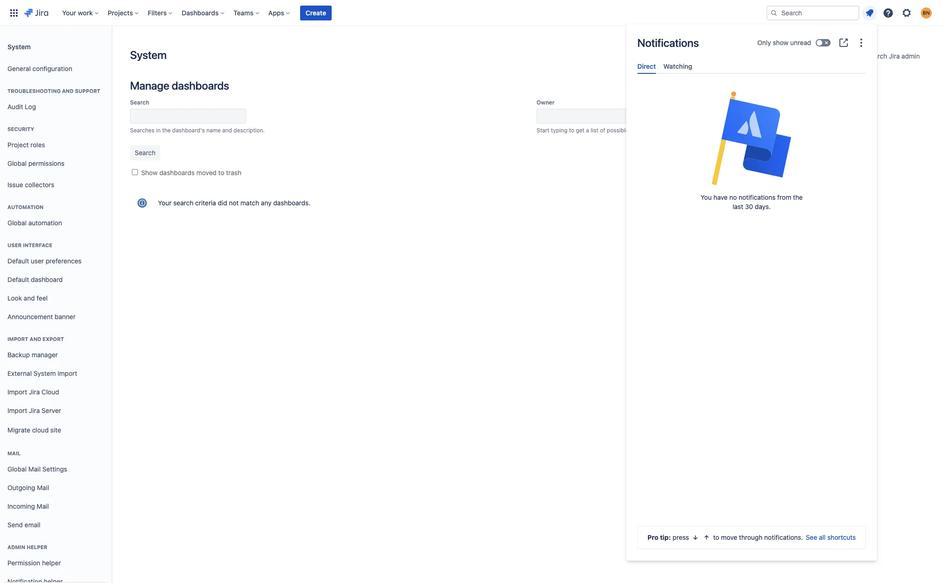 Task type: vqa. For each thing, say whether or not it's contained in the screenshot.
Jan '24
no



Task type: describe. For each thing, give the bounding box(es) containing it.
see all shortcuts
[[806, 534, 856, 542]]

teams button
[[231, 5, 263, 20]]

server
[[42, 407, 61, 415]]

search image
[[771, 9, 778, 17]]

tab list inside notifications dialog
[[634, 59, 870, 74]]

Show dashboards moved to trash checkbox
[[132, 169, 138, 175]]

manager
[[32, 351, 58, 359]]

email
[[25, 521, 40, 529]]

and for feel
[[24, 294, 35, 302]]

default user preferences link
[[4, 252, 108, 271]]

your profile and settings image
[[921, 7, 933, 18]]

more image
[[856, 37, 868, 48]]

audit
[[7, 103, 23, 110]]

outgoing mail
[[7, 484, 49, 492]]

0 horizontal spatial to
[[218, 169, 224, 177]]

outgoing
[[7, 484, 35, 492]]

send email link
[[4, 516, 108, 535]]

pro tip: press
[[648, 534, 690, 542]]

default dashboard
[[7, 275, 63, 283]]

create button
[[300, 5, 332, 20]]

feel
[[37, 294, 48, 302]]

all
[[820, 534, 826, 542]]

audit log link
[[4, 98, 108, 116]]

notifications
[[739, 193, 776, 201]]

permissions
[[28, 159, 65, 167]]

manage dashboards
[[130, 79, 229, 92]]

automation
[[28, 219, 62, 227]]

dashboards
[[182, 9, 219, 17]]

external
[[7, 369, 32, 377]]

mail for incoming
[[37, 502, 49, 510]]

you have no notifications from the last 30 days.
[[701, 193, 803, 211]]

see
[[806, 534, 818, 542]]

migrate cloud site link
[[4, 420, 108, 441]]

and for export
[[30, 336, 41, 342]]

of
[[600, 127, 606, 134]]

admin
[[902, 52, 921, 60]]

notifications
[[638, 36, 699, 49]]

announcement
[[7, 313, 53, 321]]

admin
[[7, 544, 25, 550]]

appswitcher icon image
[[8, 7, 20, 18]]

global for global mail settings
[[7, 465, 27, 473]]

press
[[673, 534, 690, 542]]

did
[[218, 199, 227, 207]]

dashboard's
[[172, 127, 205, 134]]

searches in the dashboard's name and description.
[[130, 127, 265, 134]]

you
[[701, 193, 712, 201]]

show
[[141, 169, 158, 177]]

user interface group
[[4, 232, 108, 329]]

in
[[156, 127, 161, 134]]

migrate
[[7, 426, 30, 434]]

global for global automation
[[7, 219, 27, 227]]

list
[[591, 127, 599, 134]]

last
[[733, 203, 744, 211]]

mail for outgoing
[[37, 484, 49, 492]]

outgoing mail link
[[4, 479, 108, 497]]

manage
[[130, 79, 169, 92]]

typing
[[551, 127, 568, 134]]

look
[[7, 294, 22, 302]]

mail group
[[4, 441, 108, 537]]

migrate cloud site
[[7, 426, 61, 434]]

filters
[[148, 9, 167, 17]]

import for import jira server
[[7, 407, 27, 415]]

security group
[[4, 116, 108, 176]]

cloud
[[32, 426, 49, 434]]

mail down 'migrate'
[[7, 450, 21, 457]]

searches
[[130, 127, 155, 134]]

days.
[[755, 203, 771, 211]]

move
[[722, 534, 738, 542]]

moved
[[197, 169, 217, 177]]

backup manager link
[[4, 346, 108, 364]]

import inside 'link'
[[58, 369, 77, 377]]

a
[[586, 127, 590, 134]]

projects
[[108, 9, 133, 17]]

show dashboards moved to trash
[[141, 169, 242, 177]]

system inside 'link'
[[34, 369, 56, 377]]

issue collectors link
[[4, 176, 108, 194]]

global automation link
[[4, 214, 108, 232]]

search jira admin link
[[854, 49, 925, 64]]

to inside notifications dialog
[[714, 534, 720, 542]]

preferences
[[46, 257, 82, 265]]

tip:
[[661, 534, 671, 542]]

and right name
[[222, 127, 232, 134]]

user
[[7, 242, 22, 248]]

import for import and export
[[7, 336, 28, 342]]

incoming
[[7, 502, 35, 510]]

default dashboard link
[[4, 271, 108, 289]]

project roles link
[[4, 136, 108, 154]]

settings
[[42, 465, 67, 473]]

log
[[25, 103, 36, 110]]



Task type: locate. For each thing, give the bounding box(es) containing it.
automation
[[7, 204, 44, 210]]

have
[[714, 193, 728, 201]]

1 vertical spatial the
[[794, 193, 803, 201]]

permission helper
[[7, 559, 61, 567]]

1 global from the top
[[7, 159, 27, 167]]

no
[[730, 193, 737, 201]]

roles
[[30, 141, 45, 149]]

name
[[207, 127, 221, 134]]

admin helper group
[[4, 535, 108, 583]]

arrow down image
[[692, 534, 700, 542]]

global for global permissions
[[7, 159, 27, 167]]

projects button
[[105, 5, 142, 20]]

notifications image
[[865, 7, 876, 18]]

default inside "link"
[[7, 257, 29, 265]]

mail down global mail settings at the left bottom of the page
[[37, 484, 49, 492]]

import up 'migrate'
[[7, 407, 27, 415]]

the inside you have no notifications from the last 30 days.
[[794, 193, 803, 201]]

audit log
[[7, 103, 36, 110]]

import jira server
[[7, 407, 61, 415]]

default down user
[[7, 257, 29, 265]]

your left work
[[62, 9, 76, 17]]

criteria
[[195, 199, 216, 207]]

search
[[173, 199, 194, 207]]

0 horizontal spatial system
[[7, 43, 31, 50]]

help image
[[883, 7, 894, 18]]

possible
[[607, 127, 629, 134]]

1 vertical spatial search
[[130, 99, 149, 106]]

notifications dialog
[[627, 24, 878, 561]]

import down backup manager link
[[58, 369, 77, 377]]

general configuration
[[7, 64, 72, 72]]

owner
[[537, 99, 555, 106]]

1 default from the top
[[7, 257, 29, 265]]

only
[[758, 39, 772, 46]]

your inside popup button
[[62, 9, 76, 17]]

to left trash
[[218, 169, 224, 177]]

dashboards.
[[273, 199, 311, 207]]

jira left the admin
[[890, 52, 900, 60]]

collectors
[[25, 181, 54, 189]]

import jira server link
[[4, 402, 108, 420]]

global automation
[[7, 219, 62, 227]]

and left "feel"
[[24, 294, 35, 302]]

0 vertical spatial search
[[867, 52, 888, 60]]

0 vertical spatial helper
[[27, 544, 47, 550]]

jira left 'server'
[[29, 407, 40, 415]]

helper right the "permission"
[[42, 559, 61, 567]]

2 vertical spatial to
[[714, 534, 720, 542]]

jira for admin
[[890, 52, 900, 60]]

default for default user preferences
[[7, 257, 29, 265]]

search jira admin
[[867, 52, 921, 60]]

1 vertical spatial helper
[[42, 559, 61, 567]]

project
[[7, 141, 29, 149]]

1 vertical spatial to
[[218, 169, 224, 177]]

apps
[[269, 9, 284, 17]]

banner containing your work
[[0, 0, 944, 26]]

1 horizontal spatial to
[[569, 127, 575, 134]]

0 vertical spatial global
[[7, 159, 27, 167]]

import down 'external'
[[7, 388, 27, 396]]

Search field
[[767, 5, 860, 20]]

1 horizontal spatial the
[[794, 193, 803, 201]]

watching
[[664, 62, 693, 70]]

jira for server
[[29, 407, 40, 415]]

primary element
[[6, 0, 767, 26]]

jira for cloud
[[29, 388, 40, 396]]

0 vertical spatial default
[[7, 257, 29, 265]]

0 horizontal spatial the
[[162, 127, 171, 134]]

global inside the mail group
[[7, 465, 27, 473]]

to
[[569, 127, 575, 134], [218, 169, 224, 177], [714, 534, 720, 542]]

default for default dashboard
[[7, 275, 29, 283]]

mail up email
[[37, 502, 49, 510]]

search down more image
[[867, 52, 888, 60]]

global permissions link
[[4, 154, 108, 173]]

dashboards for manage
[[172, 79, 229, 92]]

0 horizontal spatial your
[[62, 9, 76, 17]]

global down the project
[[7, 159, 27, 167]]

helper for admin helper
[[27, 544, 47, 550]]

mail up outgoing mail
[[28, 465, 41, 473]]

to right arrow up icon
[[714, 534, 720, 542]]

global mail settings link
[[4, 460, 108, 479]]

global permissions
[[7, 159, 65, 167]]

from
[[778, 193, 792, 201]]

send
[[7, 521, 23, 529]]

issue
[[7, 181, 23, 189]]

global inside security group
[[7, 159, 27, 167]]

look and feel link
[[4, 289, 108, 308]]

default up "look" at left bottom
[[7, 275, 29, 283]]

open notifications in a new tab image
[[839, 37, 850, 48]]

automation group
[[4, 194, 108, 235]]

global up the outgoing
[[7, 465, 27, 473]]

direct
[[638, 62, 656, 70]]

teams
[[234, 9, 254, 17]]

system up general
[[7, 43, 31, 50]]

export
[[43, 336, 64, 342]]

incoming mail link
[[4, 497, 108, 516]]

1 horizontal spatial search
[[867, 52, 888, 60]]

your for your search criteria did not match any dashboards.
[[158, 199, 172, 207]]

0 vertical spatial jira
[[890, 52, 900, 60]]

direct tab panel
[[634, 74, 870, 82]]

trash
[[226, 169, 242, 177]]

your work
[[62, 9, 93, 17]]

settings image
[[902, 7, 913, 18]]

announcement banner
[[7, 313, 76, 321]]

30
[[746, 203, 754, 211]]

search inside search jira admin link
[[867, 52, 888, 60]]

any
[[261, 199, 272, 207]]

jira image
[[24, 7, 48, 18], [24, 7, 48, 18]]

banner
[[0, 0, 944, 26]]

tab list containing direct
[[634, 59, 870, 74]]

1 vertical spatial your
[[158, 199, 172, 207]]

helper up permission helper
[[27, 544, 47, 550]]

cloud
[[42, 388, 59, 396]]

project roles
[[7, 141, 45, 149]]

start typing to get a list of possible matches.
[[537, 127, 655, 134]]

announcement banner link
[[4, 308, 108, 326]]

dashboards for show
[[159, 169, 195, 177]]

import jira cloud
[[7, 388, 59, 396]]

pro
[[648, 534, 659, 542]]

global down automation
[[7, 219, 27, 227]]

import and export group
[[4, 326, 108, 444]]

1 horizontal spatial system
[[34, 369, 56, 377]]

helper for permission helper
[[42, 559, 61, 567]]

2 global from the top
[[7, 219, 27, 227]]

1 vertical spatial dashboards
[[159, 169, 195, 177]]

get
[[576, 127, 585, 134]]

dashboards right show
[[159, 169, 195, 177]]

to move through notifications.
[[714, 534, 804, 542]]

not
[[229, 199, 239, 207]]

match
[[241, 199, 259, 207]]

1 horizontal spatial your
[[158, 199, 172, 207]]

search for search
[[130, 99, 149, 106]]

0 vertical spatial your
[[62, 9, 76, 17]]

2 horizontal spatial system
[[130, 48, 167, 61]]

3 global from the top
[[7, 465, 27, 473]]

create
[[306, 9, 326, 17]]

import jira cloud link
[[4, 383, 108, 402]]

sidebar navigation image
[[101, 37, 122, 56]]

external system import link
[[4, 364, 108, 383]]

permission
[[7, 559, 40, 567]]

jira left cloud
[[29, 388, 40, 396]]

your left the search
[[158, 199, 172, 207]]

0 vertical spatial the
[[162, 127, 171, 134]]

dashboards button
[[179, 5, 228, 20]]

user interface
[[7, 242, 52, 248]]

show
[[773, 39, 789, 46]]

system up manage on the top of page
[[130, 48, 167, 61]]

tab list
[[634, 59, 870, 74]]

filters button
[[145, 5, 176, 20]]

site
[[50, 426, 61, 434]]

None text field
[[130, 109, 246, 124]]

admin helper
[[7, 544, 47, 550]]

Owner text field
[[537, 109, 653, 124]]

general configuration link
[[4, 60, 108, 78]]

matches.
[[631, 127, 655, 134]]

0 vertical spatial to
[[569, 127, 575, 134]]

and left support
[[62, 88, 74, 94]]

1 vertical spatial jira
[[29, 388, 40, 396]]

notifications.
[[765, 534, 804, 542]]

system down manager
[[34, 369, 56, 377]]

support
[[75, 88, 100, 94]]

search for search jira admin
[[867, 52, 888, 60]]

1 vertical spatial global
[[7, 219, 27, 227]]

the right in
[[162, 127, 171, 134]]

2 vertical spatial jira
[[29, 407, 40, 415]]

import for import jira cloud
[[7, 388, 27, 396]]

import up the backup at the left bottom of the page
[[7, 336, 28, 342]]

2 default from the top
[[7, 275, 29, 283]]

None submit
[[130, 146, 160, 160]]

default user preferences
[[7, 257, 82, 265]]

global inside automation group
[[7, 219, 27, 227]]

2 horizontal spatial to
[[714, 534, 720, 542]]

0 vertical spatial dashboards
[[172, 79, 229, 92]]

2 vertical spatial global
[[7, 465, 27, 473]]

1 vertical spatial default
[[7, 275, 29, 283]]

mail for global
[[28, 465, 41, 473]]

description.
[[234, 127, 265, 134]]

and up "backup manager"
[[30, 336, 41, 342]]

to left get
[[569, 127, 575, 134]]

and for support
[[62, 88, 74, 94]]

the right from
[[794, 193, 803, 201]]

backup manager
[[7, 351, 58, 359]]

search down manage on the top of page
[[130, 99, 149, 106]]

interface
[[23, 242, 52, 248]]

and inside "user interface" group
[[24, 294, 35, 302]]

0 horizontal spatial search
[[130, 99, 149, 106]]

backup
[[7, 351, 30, 359]]

arrow up image
[[704, 534, 711, 542]]

dashboards up searches in the dashboard's name and description.
[[172, 79, 229, 92]]

unread
[[791, 39, 812, 46]]

troubleshooting and support group
[[4, 78, 108, 119]]

your for your work
[[62, 9, 76, 17]]

general
[[7, 64, 31, 72]]



